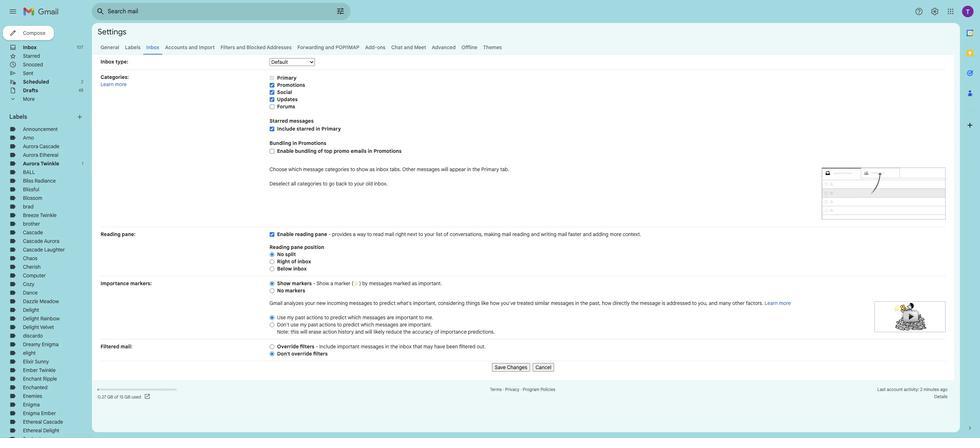 Task type: describe. For each thing, give the bounding box(es) containing it.
in left past,
[[576, 300, 580, 307]]

blossom
[[23, 195, 42, 202]]

more
[[23, 96, 35, 102]]

inbox inside labels navigation
[[23, 44, 37, 51]]

aurora up laughter
[[44, 238, 59, 245]]

inbox left that at the left bottom of the page
[[400, 344, 412, 350]]

discardo link
[[23, 333, 43, 340]]

is
[[662, 300, 666, 307]]

0 vertical spatial predict
[[380, 300, 396, 307]]

0 horizontal spatial ember
[[23, 368, 38, 374]]

search mail image
[[94, 5, 107, 18]]

1 horizontal spatial your
[[354, 181, 365, 187]]

dazzle meadow link
[[23, 299, 59, 305]]

in right starred
[[316, 126, 320, 132]]

to left show on the top left of page
[[351, 166, 355, 173]]

things
[[466, 300, 480, 307]]

inbox left tabs.
[[376, 166, 389, 173]]

no markers
[[277, 288, 305, 294]]

inbox up below inbox
[[298, 259, 311, 265]]

markers for show
[[292, 281, 312, 287]]

1 vertical spatial primary
[[322, 126, 341, 132]]

0 horizontal spatial a
[[331, 281, 333, 287]]

1 horizontal spatial pane
[[315, 231, 327, 238]]

provides
[[332, 231, 352, 238]]

themes
[[484, 44, 502, 51]]

delight down the ethereal cascade
[[43, 428, 59, 435]]

last account activity: 2 minutes ago details
[[878, 387, 948, 400]]

blissful link
[[23, 187, 39, 193]]

of inside don't use my past actions to predict which messages are important. note: this will erase action history and will likely reduce the accuracy of importance predictions.
[[435, 329, 440, 336]]

appear
[[450, 166, 466, 173]]

1 vertical spatial filters
[[313, 351, 328, 358]]

filters and blocked addresses link
[[221, 44, 292, 51]]

1 horizontal spatial ember
[[41, 411, 56, 417]]

of up below inbox
[[291, 259, 297, 265]]

No split radio
[[270, 252, 274, 258]]

0 vertical spatial important.
[[419, 281, 442, 287]]

Social checkbox
[[270, 90, 274, 95]]

details link
[[935, 395, 948, 400]]

enable for enable reading pane - provides a way to read mail right next to your list of conversations, making mail reading and writing mail faster and adding more context.
[[277, 231, 294, 238]]

reading for reading pane position
[[270, 244, 290, 251]]

mail:
[[121, 344, 132, 350]]

filters
[[221, 44, 235, 51]]

1 horizontal spatial inbox
[[101, 59, 114, 65]]

enigma link
[[23, 402, 40, 409]]

sunny
[[35, 359, 49, 366]]

are inside don't use my past actions to predict which messages are important. note: this will erase action history and will likely reduce the accuracy of importance predictions.
[[400, 322, 407, 329]]

2 vertical spatial primary
[[482, 166, 499, 173]]

directly
[[613, 300, 630, 307]]

don't override filters
[[277, 351, 328, 358]]

0 vertical spatial actions
[[307, 315, 323, 321]]

more inside "categories: learn more"
[[115, 81, 127, 88]]

and right "you,"
[[709, 300, 718, 307]]

reduce
[[386, 329, 402, 336]]

1 horizontal spatial a
[[353, 231, 356, 238]]

more button
[[0, 95, 86, 104]]

announcement
[[23, 126, 58, 133]]

in right 'appear'
[[468, 166, 472, 173]]

- for include
[[316, 344, 318, 350]]

importance
[[441, 329, 467, 336]]

aurora twinkle
[[23, 161, 59, 167]]

2 vertical spatial your
[[305, 300, 315, 307]]

don't for don't override filters
[[277, 351, 290, 358]]

3 mail from the left
[[558, 231, 567, 238]]

aurora twinkle link
[[23, 161, 59, 167]]

past,
[[590, 300, 601, 307]]

adding
[[593, 231, 609, 238]]

2 inside labels navigation
[[81, 79, 83, 84]]

cascade aurora
[[23, 238, 59, 245]]

0 vertical spatial -
[[329, 231, 331, 238]]

navigation containing save changes
[[101, 362, 946, 372]]

0 vertical spatial my
[[287, 315, 294, 321]]

starred messages
[[270, 118, 314, 124]]

enigma ember
[[23, 411, 56, 417]]

cascade up ethereal delight
[[43, 419, 63, 426]]

in right emails
[[368, 148, 373, 155]]

to left me.
[[419, 315, 424, 321]]

to left "you,"
[[693, 300, 697, 307]]

labels for labels link
[[125, 44, 141, 51]]

privacy
[[506, 387, 520, 393]]

show markers - show a marker (
[[277, 281, 355, 287]]

aurora for aurora ethereal
[[23, 152, 38, 159]]

1 horizontal spatial as
[[412, 281, 417, 287]]

ripple
[[43, 376, 57, 383]]

account
[[888, 387, 903, 393]]

and right filters
[[237, 44, 245, 51]]

themes link
[[484, 44, 502, 51]]

0.27
[[98, 395, 106, 400]]

save changes button
[[492, 364, 531, 372]]

elixir
[[23, 359, 34, 366]]

and left pop/imap
[[326, 44, 335, 51]]

1 horizontal spatial will
[[365, 329, 372, 336]]

enchant ripple
[[23, 376, 57, 383]]

1 horizontal spatial more
[[610, 231, 622, 238]]

enable bundling of top promo emails in promotions
[[277, 148, 402, 155]]

in up the bundling
[[293, 140, 297, 147]]

likely
[[374, 329, 385, 336]]

1 horizontal spatial learn more link
[[765, 300, 791, 307]]

changes
[[507, 365, 528, 371]]

1 horizontal spatial categories
[[325, 166, 349, 173]]

cascade up aurora ethereal link
[[39, 143, 59, 150]]

deselect
[[270, 181, 290, 187]]

messages right by
[[369, 281, 392, 287]]

accuracy
[[413, 329, 434, 336]]

Use my past actions to predict which messages are important to me. radio
[[270, 315, 274, 321]]

messages right similar
[[551, 300, 574, 307]]

footer containing terms
[[92, 387, 955, 401]]

override
[[292, 351, 312, 358]]

forums
[[277, 104, 295, 110]]

Right of inbox radio
[[270, 259, 274, 265]]

Don't override filters radio
[[270, 352, 274, 357]]

scheduled link
[[23, 79, 49, 85]]

1 vertical spatial learn
[[765, 300, 778, 307]]

to right back
[[349, 181, 353, 187]]

main menu image
[[9, 7, 17, 16]]

2 horizontal spatial will
[[441, 166, 449, 173]]

cascade for cascade laughter
[[23, 247, 43, 253]]

0 vertical spatial learn more link
[[101, 81, 127, 88]]

messages up starred
[[289, 118, 314, 124]]

enemies
[[23, 394, 42, 400]]

and left writing
[[531, 231, 540, 238]]

markers:
[[130, 281, 152, 287]]

bundling in promotions
[[270, 140, 327, 147]]

0 vertical spatial are
[[387, 315, 395, 321]]

2 horizontal spatial inbox
[[146, 44, 159, 51]]

you've
[[501, 300, 516, 307]]

no for no split
[[277, 252, 284, 258]]

messages inside don't use my past actions to predict which messages are important. note: this will erase action history and will likely reduce the accuracy of importance predictions.
[[376, 322, 399, 329]]

enable reading pane - provides a way to read mail right next to your list of conversations, making mail reading and writing mail faster and adding more context.
[[277, 231, 642, 238]]

other
[[403, 166, 416, 173]]

below inbox
[[277, 266, 307, 272]]

important. inside don't use my past actions to predict which messages are important. note: this will erase action history and will likely reduce the accuracy of importance predictions.
[[409, 322, 432, 329]]

ons
[[377, 44, 386, 51]]

use
[[291, 322, 299, 329]]

general link
[[101, 44, 119, 51]]

program
[[523, 387, 540, 393]]

history
[[338, 329, 354, 336]]

used
[[132, 395, 141, 400]]

cascade link
[[23, 230, 43, 236]]

pane:
[[122, 231, 136, 238]]

1 vertical spatial predict
[[331, 315, 347, 321]]

ember twinkle link
[[23, 368, 56, 374]]

messages down likely
[[361, 344, 384, 350]]

dreamy enigma link
[[23, 342, 59, 348]]

0 vertical spatial enigma
[[42, 342, 59, 348]]

ethereal cascade link
[[23, 419, 63, 426]]

in down reduce
[[385, 344, 389, 350]]

of right list
[[444, 231, 449, 238]]

cascade for the "cascade" 'link'
[[23, 230, 43, 236]]

settings image
[[931, 7, 940, 16]]

2 vertical spatial more
[[780, 300, 791, 307]]

2 horizontal spatial your
[[425, 231, 435, 238]]

settings
[[98, 27, 127, 36]]

labels heading
[[9, 114, 76, 121]]

) by messages marked as important.
[[359, 281, 442, 287]]

gmail image
[[23, 4, 62, 19]]

and left import
[[189, 44, 198, 51]]

inbox down right of inbox
[[293, 266, 307, 272]]

like
[[482, 300, 489, 307]]

0 vertical spatial promotions
[[277, 82, 305, 88]]

bundling
[[270, 140, 291, 147]]

elixir sunny
[[23, 359, 49, 366]]

No markers radio
[[270, 289, 274, 294]]

to right next
[[419, 231, 423, 238]]

cherish link
[[23, 264, 41, 271]]

messages up likely
[[363, 315, 386, 321]]

list
[[436, 231, 443, 238]]

may
[[424, 344, 433, 350]]

ethereal delight link
[[23, 428, 59, 435]]

to right way
[[368, 231, 372, 238]]

last
[[878, 387, 886, 393]]

labels navigation
[[0, 23, 92, 439]]

to up 'use my past actions to predict which messages are important to me.'
[[374, 300, 378, 307]]

show
[[357, 166, 369, 173]]

starred
[[297, 126, 315, 132]]

enchant ripple link
[[23, 376, 57, 383]]

snoozed
[[23, 61, 43, 68]]

cascade for cascade aurora
[[23, 238, 43, 245]]

0 vertical spatial filters
[[300, 344, 315, 350]]

importance markers:
[[101, 281, 152, 287]]

me.
[[425, 315, 434, 321]]

type:
[[116, 59, 128, 65]]

the left past,
[[581, 300, 588, 307]]

messages right "other"
[[417, 166, 440, 173]]

deselect all categories to go back to your old inbox.
[[270, 181, 388, 187]]

bliss radiance
[[23, 178, 56, 184]]

twinkle for breeze twinkle
[[40, 212, 57, 219]]

0 horizontal spatial will
[[300, 329, 308, 336]]

out.
[[477, 344, 486, 350]]

back
[[336, 181, 347, 187]]

Primary checkbox
[[270, 75, 274, 81]]

chaos link
[[23, 256, 38, 262]]



Task type: vqa. For each thing, say whether or not it's contained in the screenshot.
Compose
yes



Task type: locate. For each thing, give the bounding box(es) containing it.
aurora for aurora cascade
[[23, 143, 38, 150]]

addressed
[[667, 300, 691, 307]]

categories right all
[[298, 181, 322, 187]]

show left marker
[[317, 281, 329, 287]]

0 horizontal spatial pane
[[291, 244, 303, 251]]

messages up 'use my past actions to predict which messages are important to me.'
[[349, 300, 372, 307]]

2 mail from the left
[[502, 231, 511, 238]]

which inside don't use my past actions to predict which messages are important. note: this will erase action history and will likely reduce the accuracy of importance predictions.
[[361, 322, 374, 329]]

predict down the incoming
[[331, 315, 347, 321]]

promo
[[334, 148, 350, 155]]

- for show
[[313, 281, 316, 287]]

reading left writing
[[513, 231, 530, 238]]

arno link
[[23, 135, 34, 141]]

my inside don't use my past actions to predict which messages are important. note: this will erase action history and will likely reduce the accuracy of importance predictions.
[[300, 322, 307, 329]]

important. up accuracy
[[409, 322, 432, 329]]

the
[[473, 166, 480, 173], [581, 300, 588, 307], [632, 300, 639, 307], [404, 329, 411, 336], [391, 344, 398, 350]]

primary left tab.
[[482, 166, 499, 173]]

2 vertical spatial ethereal
[[23, 428, 42, 435]]

activity:
[[905, 387, 920, 393]]

cascade laughter
[[23, 247, 65, 253]]

important
[[396, 315, 418, 321], [337, 344, 360, 350]]

starred up include starred in primary option on the left of the page
[[270, 118, 288, 124]]

more right adding
[[610, 231, 622, 238]]

include
[[277, 126, 295, 132], [320, 344, 336, 350]]

which up likely
[[361, 322, 374, 329]]

as right show on the top left of page
[[370, 166, 375, 173]]

learn right factors.
[[765, 300, 778, 307]]

marked
[[394, 281, 411, 287]]

the right 'appear'
[[473, 166, 480, 173]]

aurora down arno
[[23, 143, 38, 150]]

past inside don't use my past actions to predict which messages are important. note: this will erase action history and will likely reduce the accuracy of importance predictions.
[[308, 322, 318, 329]]

1 vertical spatial -
[[313, 281, 316, 287]]

Promotions checkbox
[[270, 83, 274, 88]]

the down reduce
[[391, 344, 398, 350]]

predict down 'use my past actions to predict which messages are important to me.'
[[343, 322, 360, 329]]

2 inside last account activity: 2 minutes ago details
[[921, 387, 923, 393]]

of left 15
[[114, 395, 118, 400]]

1 show from the left
[[277, 281, 291, 287]]

advanced search options image
[[334, 4, 348, 18]]

the inside don't use my past actions to predict which messages are important. note: this will erase action history and will likely reduce the accuracy of importance predictions.
[[404, 329, 411, 336]]

inbox right labels link
[[146, 44, 159, 51]]

your left new
[[305, 300, 315, 307]]

twinkle for ember twinkle
[[39, 368, 56, 374]]

0 horizontal spatial are
[[387, 315, 395, 321]]

1 horizontal spatial gb
[[125, 395, 130, 400]]

1 don't from the top
[[277, 322, 290, 329]]

1 gb from the left
[[107, 395, 113, 400]]

1 horizontal spatial learn
[[765, 300, 778, 307]]

None radio
[[270, 281, 274, 287], [270, 323, 274, 328], [270, 345, 274, 350], [270, 281, 274, 287], [270, 323, 274, 328], [270, 345, 274, 350]]

delight for delight velvet
[[23, 325, 39, 331]]

1 horizontal spatial reading
[[513, 231, 530, 238]]

ethereal for delight
[[23, 428, 42, 435]]

learn inside "categories: learn more"
[[101, 81, 114, 88]]

0 horizontal spatial your
[[305, 300, 315, 307]]

delight for delight 'link'
[[23, 307, 39, 314]]

brother
[[23, 221, 40, 228]]

will left likely
[[365, 329, 372, 336]]

minutes
[[924, 387, 940, 393]]

Include starred in Primary checkbox
[[270, 126, 274, 132]]

Below inbox radio
[[270, 267, 274, 272]]

1 horizontal spatial message
[[640, 300, 661, 307]]

1 vertical spatial learn more link
[[765, 300, 791, 307]]

2 inbox link from the left
[[146, 44, 159, 51]]

1 vertical spatial important
[[337, 344, 360, 350]]

discardo
[[23, 333, 43, 340]]

1 vertical spatial no
[[277, 288, 284, 294]]

which
[[289, 166, 302, 173], [348, 315, 362, 321], [361, 322, 374, 329]]

dazzle meadow
[[23, 299, 59, 305]]

chat
[[392, 44, 403, 51]]

predictions.
[[468, 329, 495, 336]]

2 enable from the top
[[277, 231, 294, 238]]

0 vertical spatial primary
[[277, 75, 297, 81]]

1 vertical spatial don't
[[277, 351, 290, 358]]

0 horizontal spatial my
[[287, 315, 294, 321]]

predict left what's
[[380, 300, 396, 307]]

1 vertical spatial message
[[640, 300, 661, 307]]

0 horizontal spatial ·
[[503, 387, 504, 393]]

0 horizontal spatial show
[[277, 281, 291, 287]]

no for no markers
[[277, 288, 284, 294]]

use my past actions to predict which messages are important to me.
[[277, 315, 434, 321]]

no split
[[277, 252, 296, 258]]

0 vertical spatial your
[[354, 181, 365, 187]]

2 reading from the left
[[513, 231, 530, 238]]

1 vertical spatial markers
[[285, 288, 305, 294]]

enable down bundling
[[277, 148, 294, 155]]

computer link
[[23, 273, 46, 279]]

aurora cascade link
[[23, 143, 59, 150]]

the right directly
[[632, 300, 639, 307]]

0 vertical spatial markers
[[292, 281, 312, 287]]

markers up no markers
[[292, 281, 312, 287]]

Forums checkbox
[[270, 104, 274, 110]]

of left the top
[[318, 148, 323, 155]]

None checkbox
[[270, 232, 274, 238]]

2 show from the left
[[317, 281, 329, 287]]

starred up snoozed link
[[23, 53, 40, 59]]

are up reduce
[[400, 322, 407, 329]]

accounts
[[165, 44, 188, 51]]

reading left pane:
[[101, 231, 121, 238]]

1 · from the left
[[503, 387, 504, 393]]

1 horizontal spatial ·
[[521, 387, 522, 393]]

tabs.
[[390, 166, 401, 173]]

filtered mail:
[[101, 344, 132, 350]]

0 horizontal spatial learn more link
[[101, 81, 127, 88]]

a
[[353, 231, 356, 238], [331, 281, 333, 287]]

which up all
[[289, 166, 302, 173]]

· right 'privacy' link
[[521, 387, 522, 393]]

0 vertical spatial labels
[[125, 44, 141, 51]]

reading for reading pane:
[[101, 231, 121, 238]]

reading pane:
[[101, 231, 136, 238]]

reading up reading pane position
[[295, 231, 314, 238]]

how right 'like'
[[490, 300, 500, 307]]

inbox.
[[374, 181, 388, 187]]

2 vertical spatial twinkle
[[39, 368, 56, 374]]

breeze twinkle
[[23, 212, 57, 219]]

enchanted link
[[23, 385, 47, 391]]

0 horizontal spatial include
[[277, 126, 295, 132]]

categories: learn more
[[101, 74, 129, 88]]

0 vertical spatial enable
[[277, 148, 294, 155]]

0 horizontal spatial gb
[[107, 395, 113, 400]]

1 vertical spatial are
[[400, 322, 407, 329]]

Search mail text field
[[108, 8, 316, 15]]

will left 'appear'
[[441, 166, 449, 173]]

learn more link right factors.
[[765, 300, 791, 307]]

0 vertical spatial past
[[295, 315, 305, 321]]

1 vertical spatial enable
[[277, 231, 294, 238]]

0 horizontal spatial reading
[[101, 231, 121, 238]]

0 horizontal spatial labels
[[9, 114, 27, 121]]

2 vertical spatial enigma
[[23, 411, 40, 417]]

1 vertical spatial which
[[348, 315, 362, 321]]

learn more link down categories:
[[101, 81, 127, 88]]

0 horizontal spatial how
[[490, 300, 500, 307]]

labels
[[125, 44, 141, 51], [9, 114, 27, 121]]

messages up reduce
[[376, 322, 399, 329]]

enigma down enigma link at the bottom of the page
[[23, 411, 40, 417]]

0 vertical spatial starred
[[23, 53, 40, 59]]

scheduled
[[23, 79, 49, 85]]

show up no markers
[[277, 281, 291, 287]]

aurora cascade
[[23, 143, 59, 150]]

emails
[[351, 148, 367, 155]]

1 vertical spatial pane
[[291, 244, 303, 251]]

1 horizontal spatial past
[[308, 322, 318, 329]]

filters and blocked addresses
[[221, 44, 292, 51]]

chat and meet
[[392, 44, 426, 51]]

None search field
[[92, 3, 351, 20]]

2 · from the left
[[521, 387, 522, 393]]

· right terms
[[503, 387, 504, 393]]

markers for no
[[285, 288, 305, 294]]

Updates checkbox
[[270, 97, 274, 102]]

erase
[[309, 329, 322, 336]]

delight for delight rainbow
[[23, 316, 39, 322]]

top
[[324, 148, 333, 155]]

1 how from the left
[[490, 300, 500, 307]]

0 vertical spatial ethereal
[[40, 152, 58, 159]]

learn more link
[[101, 81, 127, 88], [765, 300, 791, 307]]

delight down dazzle
[[23, 307, 39, 314]]

1 vertical spatial categories
[[298, 181, 322, 187]]

starred for starred messages
[[270, 118, 288, 124]]

2 how from the left
[[602, 300, 612, 307]]

old
[[366, 181, 373, 187]]

more down categories:
[[115, 81, 127, 88]]

starred for starred link
[[23, 53, 40, 59]]

filters right override at the left of the page
[[313, 351, 328, 358]]

follow link to manage storage image
[[144, 394, 151, 401]]

promotions up choose which message categories to show as inbox tabs. other messages will appear in the primary tab.
[[374, 148, 402, 155]]

1 vertical spatial twinkle
[[40, 212, 57, 219]]

actions up action at the bottom of the page
[[320, 322, 336, 329]]

import
[[199, 44, 215, 51]]

policies
[[541, 387, 556, 393]]

enable up reading pane position
[[277, 231, 294, 238]]

chat and meet link
[[392, 44, 426, 51]]

1 horizontal spatial mail
[[502, 231, 511, 238]]

0 horizontal spatial reading
[[295, 231, 314, 238]]

categories up back
[[325, 166, 349, 173]]

2 no from the top
[[277, 288, 284, 294]]

1 vertical spatial ethereal
[[23, 419, 42, 426]]

0 horizontal spatial more
[[115, 81, 127, 88]]

pane
[[315, 231, 327, 238], [291, 244, 303, 251]]

message down the bundling
[[303, 166, 324, 173]]

snoozed link
[[23, 61, 43, 68]]

1
[[82, 161, 83, 166]]

1 vertical spatial more
[[610, 231, 622, 238]]

0 vertical spatial important
[[396, 315, 418, 321]]

2 don't from the top
[[277, 351, 290, 358]]

tab.
[[501, 166, 510, 173]]

gb right the 0.27
[[107, 395, 113, 400]]

0 horizontal spatial categories
[[298, 181, 322, 187]]

labels down more
[[9, 114, 27, 121]]

1 horizontal spatial my
[[300, 322, 307, 329]]

- left provides
[[329, 231, 331, 238]]

and right history
[[355, 329, 364, 336]]

twinkle down aurora ethereal link
[[41, 161, 59, 167]]

important. up important,
[[419, 281, 442, 287]]

0 horizontal spatial message
[[303, 166, 324, 173]]

enchanted
[[23, 385, 47, 391]]

enigma for enigma ember
[[23, 411, 40, 417]]

aurora ethereal
[[23, 152, 58, 159]]

0 vertical spatial message
[[303, 166, 324, 173]]

0 horizontal spatial 2
[[81, 79, 83, 84]]

aurora up ball
[[23, 161, 40, 167]]

0 vertical spatial reading
[[101, 231, 121, 238]]

this
[[291, 329, 299, 336]]

1 vertical spatial my
[[300, 322, 307, 329]]

0 horizontal spatial important
[[337, 344, 360, 350]]

categories:
[[101, 74, 129, 81]]

2 right activity:
[[921, 387, 923, 393]]

Enable bundling of top promo emails in Promotions checkbox
[[270, 149, 274, 154]]

1 reading from the left
[[295, 231, 314, 238]]

don't inside don't use my past actions to predict which messages are important. note: this will erase action history and will likely reduce the accuracy of importance predictions.
[[277, 322, 290, 329]]

1 vertical spatial a
[[331, 281, 333, 287]]

0 vertical spatial don't
[[277, 322, 290, 329]]

ember twinkle
[[23, 368, 56, 374]]

0 vertical spatial 2
[[81, 79, 83, 84]]

how
[[490, 300, 500, 307], [602, 300, 612, 307]]

your left list
[[425, 231, 435, 238]]

1 horizontal spatial important
[[396, 315, 418, 321]]

2
[[81, 79, 83, 84], [921, 387, 923, 393]]

107
[[77, 45, 83, 50]]

1 horizontal spatial are
[[400, 322, 407, 329]]

support image
[[915, 7, 924, 16]]

0 horizontal spatial inbox
[[23, 44, 37, 51]]

0 vertical spatial which
[[289, 166, 302, 173]]

delight link
[[23, 307, 39, 314]]

marker
[[335, 281, 351, 287]]

don't use my past actions to predict which messages are important. note: this will erase action history and will likely reduce the accuracy of importance predictions.
[[277, 322, 495, 336]]

actions up erase
[[307, 315, 323, 321]]

actions inside don't use my past actions to predict which messages are important. note: this will erase action history and will likely reduce the accuracy of importance predictions.
[[320, 322, 336, 329]]

important.
[[419, 281, 442, 287], [409, 322, 432, 329]]

gb
[[107, 395, 113, 400], [125, 395, 130, 400]]

mail right making
[[502, 231, 511, 238]]

how right past,
[[602, 300, 612, 307]]

1 inbox link from the left
[[23, 44, 37, 51]]

1 vertical spatial promotions
[[299, 140, 327, 147]]

to up action at the bottom of the page
[[325, 315, 329, 321]]

cascade down the "cascade" 'link'
[[23, 238, 43, 245]]

aurora for aurora twinkle
[[23, 161, 40, 167]]

include down action at the bottom of the page
[[320, 344, 336, 350]]

reading pane position
[[270, 244, 324, 251]]

1 enable from the top
[[277, 148, 294, 155]]

labels inside navigation
[[9, 114, 27, 121]]

2 horizontal spatial primary
[[482, 166, 499, 173]]

0.27 gb of 15 gb used
[[98, 395, 141, 400]]

social
[[277, 89, 292, 96]]

2 up 48
[[81, 79, 83, 84]]

and right chat
[[404, 44, 413, 51]]

twinkle for aurora twinkle
[[41, 161, 59, 167]]

1 mail from the left
[[385, 231, 394, 238]]

0 vertical spatial include
[[277, 126, 295, 132]]

1 no from the top
[[277, 252, 284, 258]]

0 horizontal spatial primary
[[277, 75, 297, 81]]

no up right
[[277, 252, 284, 258]]

message left is
[[640, 300, 661, 307]]

don't for don't use my past actions to predict which messages are important. note: this will erase action history and will likely reduce the accuracy of importance predictions.
[[277, 322, 290, 329]]

cozy
[[23, 281, 34, 288]]

filtered
[[101, 344, 119, 350]]

no right no markers option
[[277, 288, 284, 294]]

navigation
[[101, 362, 946, 372]]

enigma for enigma link at the bottom of the page
[[23, 402, 40, 409]]

cancel
[[536, 365, 552, 371]]

new
[[317, 300, 326, 307]]

ethereal for cascade
[[23, 419, 42, 426]]

accounts and import link
[[165, 44, 215, 51]]

many
[[719, 300, 732, 307]]

1 horizontal spatial inbox link
[[146, 44, 159, 51]]

1 horizontal spatial include
[[320, 344, 336, 350]]

enable for enable bundling of top promo emails in promotions
[[277, 148, 294, 155]]

the right reduce
[[404, 329, 411, 336]]

and inside don't use my past actions to predict which messages are important. note: this will erase action history and will likely reduce the accuracy of importance predictions.
[[355, 329, 364, 336]]

0 horizontal spatial inbox link
[[23, 44, 37, 51]]

all
[[291, 181, 296, 187]]

context.
[[623, 231, 642, 238]]

0 horizontal spatial learn
[[101, 81, 114, 88]]

15
[[119, 395, 124, 400]]

more right factors.
[[780, 300, 791, 307]]

footer
[[92, 387, 955, 401]]

0 vertical spatial twinkle
[[41, 161, 59, 167]]

link to an instructional video for priority inbox image
[[875, 302, 946, 333]]

cascade down brother link
[[23, 230, 43, 236]]

important down history
[[337, 344, 360, 350]]

don't up 'note:'
[[277, 322, 290, 329]]

more
[[115, 81, 127, 88], [610, 231, 622, 238], [780, 300, 791, 307]]

and right faster
[[583, 231, 592, 238]]

show
[[277, 281, 291, 287], [317, 281, 329, 287]]

gmail analyzes your new incoming messages to predict what's important, considering things like how you've treated similar messages in the past, how directly the message is addressed to you, and many other factors. learn more
[[270, 300, 791, 307]]

labels up 'type:'
[[125, 44, 141, 51]]

gb right 15
[[125, 395, 130, 400]]

to inside don't use my past actions to predict which messages are important. note: this will erase action history and will likely reduce the accuracy of importance predictions.
[[337, 322, 342, 329]]

reading up no split
[[270, 244, 290, 251]]

2 gb from the left
[[125, 395, 130, 400]]

1 vertical spatial reading
[[270, 244, 290, 251]]

next
[[408, 231, 418, 238]]

to left go
[[323, 181, 328, 187]]

markers up analyzes
[[285, 288, 305, 294]]

0 horizontal spatial mail
[[385, 231, 394, 238]]

reading
[[101, 231, 121, 238], [270, 244, 290, 251]]

labels for 'labels' "heading"
[[9, 114, 27, 121]]

twinkle right breeze
[[40, 212, 57, 219]]

ember up ethereal cascade link
[[41, 411, 56, 417]]

starred inside labels navigation
[[23, 53, 40, 59]]

predict inside don't use my past actions to predict which messages are important. note: this will erase action history and will likely reduce the accuracy of importance predictions.
[[343, 322, 360, 329]]

rainbow
[[40, 316, 60, 322]]

drafts
[[23, 87, 38, 94]]

- left marker
[[313, 281, 316, 287]]

tab list
[[961, 23, 981, 413]]

0 horizontal spatial as
[[370, 166, 375, 173]]

announcement link
[[23, 126, 58, 133]]

1 horizontal spatial how
[[602, 300, 612, 307]]

48
[[79, 88, 83, 93]]

0 vertical spatial more
[[115, 81, 127, 88]]

2 vertical spatial promotions
[[374, 148, 402, 155]]

primary
[[277, 75, 297, 81], [322, 126, 341, 132], [482, 166, 499, 173]]



